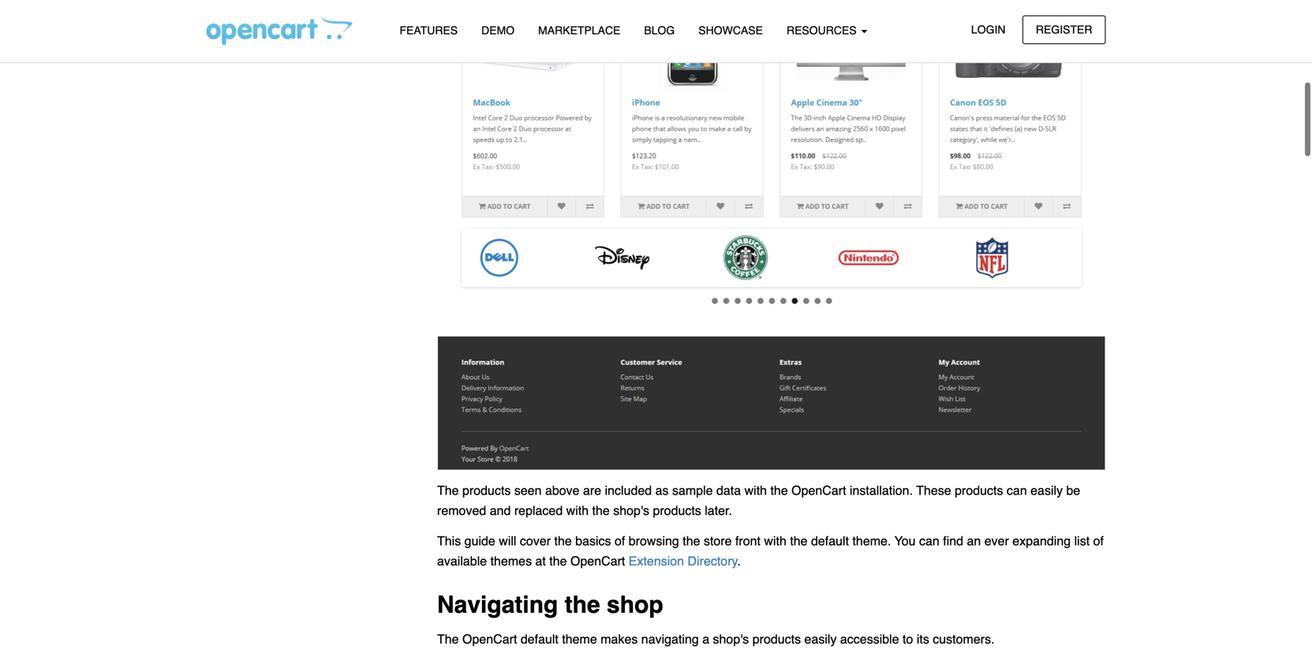 Task type: vqa. For each thing, say whether or not it's contained in the screenshot.
These
yes



Task type: describe. For each thing, give the bounding box(es) containing it.
0 horizontal spatial opencart
[[462, 632, 517, 647]]

sample
[[672, 483, 713, 498]]

basics
[[575, 534, 611, 548]]

front office image
[[437, 0, 1106, 471]]

demo link
[[470, 17, 526, 44]]

shop's inside the products seen above are included as sample data with the opencart installation. these products can easily be removed and replaced with the shop's products later.
[[613, 504, 649, 518]]

marketplace
[[538, 24, 621, 37]]

guide
[[465, 534, 495, 548]]

the right front
[[790, 534, 808, 548]]

find
[[943, 534, 963, 548]]

expanding
[[1013, 534, 1071, 548]]

opencart inside 'this guide will cover the basics of browsing the store front with the default theme. you can find an ever expanding list of available themes at the opencart'
[[570, 554, 625, 568]]

1 of from the left
[[615, 534, 625, 548]]

login
[[971, 23, 1006, 36]]

navigating the shop
[[437, 591, 663, 619]]

the up extension directory .
[[683, 534, 700, 548]]

demo
[[481, 24, 515, 37]]

the right at
[[549, 554, 567, 568]]

easily inside the products seen above are included as sample data with the opencart installation. these products can easily be removed and replaced with the shop's products later.
[[1031, 483, 1063, 498]]

you
[[895, 534, 916, 548]]

customers.
[[933, 632, 995, 647]]

1 vertical spatial with
[[566, 504, 589, 518]]

these
[[916, 483, 951, 498]]

login link
[[958, 15, 1019, 44]]

ever
[[985, 534, 1009, 548]]

1 horizontal spatial shop's
[[713, 632, 749, 647]]

as
[[655, 483, 669, 498]]

register link
[[1023, 15, 1106, 44]]

extension directory link
[[629, 554, 738, 568]]

directory
[[688, 554, 738, 568]]

its
[[917, 632, 929, 647]]

2 of from the left
[[1093, 534, 1104, 548]]

blog
[[644, 24, 675, 37]]

navigating
[[641, 632, 699, 647]]

the right data
[[771, 483, 788, 498]]

features link
[[388, 17, 470, 44]]

shop
[[607, 591, 663, 619]]

replaced
[[514, 504, 563, 518]]

products right a
[[753, 632, 801, 647]]

cover
[[520, 534, 551, 548]]

accessible
[[840, 632, 899, 647]]

the down "are"
[[592, 504, 610, 518]]

above
[[545, 483, 580, 498]]

the products seen above are included as sample data with the opencart installation. these products can easily be removed and replaced with the shop's products later.
[[437, 483, 1080, 518]]

features
[[400, 24, 458, 37]]

data
[[716, 483, 741, 498]]

available
[[437, 554, 487, 568]]

theme
[[562, 632, 597, 647]]

themes
[[490, 554, 532, 568]]



Task type: locate. For each thing, give the bounding box(es) containing it.
showcase link
[[687, 17, 775, 44]]

opencart down navigating
[[462, 632, 517, 647]]

at
[[535, 554, 546, 568]]

0 horizontal spatial default
[[521, 632, 559, 647]]

opencart down basics
[[570, 554, 625, 568]]

the up removed
[[437, 483, 459, 498]]

shop's
[[613, 504, 649, 518], [713, 632, 749, 647]]

the for the opencart default theme makes navigating a shop's products easily accessible to its customers.
[[437, 632, 459, 647]]

2 vertical spatial opencart
[[462, 632, 517, 647]]

2 horizontal spatial opencart
[[792, 483, 846, 498]]

0 horizontal spatial can
[[919, 534, 940, 548]]

seen
[[514, 483, 542, 498]]

1 horizontal spatial can
[[1007, 483, 1027, 498]]

0 vertical spatial shop's
[[613, 504, 649, 518]]

0 vertical spatial opencart
[[792, 483, 846, 498]]

easily left be at the right of page
[[1031, 483, 1063, 498]]

can
[[1007, 483, 1027, 498], [919, 534, 940, 548]]

list
[[1074, 534, 1090, 548]]

later.
[[705, 504, 732, 518]]

1 the from the top
[[437, 483, 459, 498]]

1 vertical spatial the
[[437, 632, 459, 647]]

front
[[735, 534, 761, 548]]

1 horizontal spatial default
[[811, 534, 849, 548]]

removed
[[437, 504, 486, 518]]

products down as
[[653, 504, 701, 518]]

makes
[[601, 632, 638, 647]]

be
[[1066, 483, 1080, 498]]

theme.
[[853, 534, 891, 548]]

opencart - open source shopping cart solution image
[[206, 17, 352, 45]]

1 horizontal spatial opencart
[[570, 554, 625, 568]]

of
[[615, 534, 625, 548], [1093, 534, 1104, 548]]

can up ever
[[1007, 483, 1027, 498]]

default
[[811, 534, 849, 548], [521, 632, 559, 647]]

of right basics
[[615, 534, 625, 548]]

default left theme.
[[811, 534, 849, 548]]

2 the from the top
[[437, 632, 459, 647]]

of right list
[[1093, 534, 1104, 548]]

an
[[967, 534, 981, 548]]

the down navigating
[[437, 632, 459, 647]]

default inside 'this guide will cover the basics of browsing the store front with the default theme. you can find an ever expanding list of available themes at the opencart'
[[811, 534, 849, 548]]

and
[[490, 504, 511, 518]]

can inside the products seen above are included as sample data with the opencart installation. these products can easily be removed and replaced with the shop's products later.
[[1007, 483, 1027, 498]]

the inside the products seen above are included as sample data with the opencart installation. these products can easily be removed and replaced with the shop's products later.
[[437, 483, 459, 498]]

1 vertical spatial shop's
[[713, 632, 749, 647]]

2 vertical spatial with
[[764, 534, 787, 548]]

with right data
[[745, 483, 767, 498]]

with right front
[[764, 534, 787, 548]]

opencart inside the products seen above are included as sample data with the opencart installation. these products can easily be removed and replaced with the shop's products later.
[[792, 483, 846, 498]]

the
[[437, 483, 459, 498], [437, 632, 459, 647]]

easily
[[1031, 483, 1063, 498], [804, 632, 837, 647]]

0 vertical spatial with
[[745, 483, 767, 498]]

products
[[462, 483, 511, 498], [955, 483, 1003, 498], [653, 504, 701, 518], [753, 632, 801, 647]]

the opencart default theme makes navigating a shop's products easily accessible to its customers.
[[437, 632, 995, 647]]

1 vertical spatial easily
[[804, 632, 837, 647]]

marketplace link
[[526, 17, 632, 44]]

the
[[771, 483, 788, 498], [592, 504, 610, 518], [554, 534, 572, 548], [683, 534, 700, 548], [790, 534, 808, 548], [549, 554, 567, 568], [565, 591, 600, 619]]

this
[[437, 534, 461, 548]]

shop's right a
[[713, 632, 749, 647]]

resources
[[787, 24, 860, 37]]

0 horizontal spatial of
[[615, 534, 625, 548]]

the for the products seen above are included as sample data with the opencart installation. these products can easily be removed and replaced with the shop's products later.
[[437, 483, 459, 498]]

opencart left "installation."
[[792, 483, 846, 498]]

browsing
[[629, 534, 679, 548]]

0 horizontal spatial easily
[[804, 632, 837, 647]]

extension directory .
[[629, 554, 741, 568]]

the right cover
[[554, 534, 572, 548]]

0 vertical spatial default
[[811, 534, 849, 548]]

products up and
[[462, 483, 511, 498]]

a
[[702, 632, 709, 647]]

extension
[[629, 554, 684, 568]]

register
[[1036, 23, 1092, 36]]

1 vertical spatial can
[[919, 534, 940, 548]]

0 horizontal spatial shop's
[[613, 504, 649, 518]]

will
[[499, 534, 516, 548]]

blog link
[[632, 17, 687, 44]]

0 vertical spatial the
[[437, 483, 459, 498]]

can left "find"
[[919, 534, 940, 548]]

with
[[745, 483, 767, 498], [566, 504, 589, 518], [764, 534, 787, 548]]

1 horizontal spatial easily
[[1031, 483, 1063, 498]]

default down navigating the shop on the bottom
[[521, 632, 559, 647]]

navigating
[[437, 591, 558, 619]]

showcase
[[699, 24, 763, 37]]

1 vertical spatial opencart
[[570, 554, 625, 568]]

are
[[583, 483, 601, 498]]

1 vertical spatial default
[[521, 632, 559, 647]]

.
[[738, 554, 741, 568]]

installation.
[[850, 483, 913, 498]]

opencart
[[792, 483, 846, 498], [570, 554, 625, 568], [462, 632, 517, 647]]

included
[[605, 483, 652, 498]]

easily left accessible
[[804, 632, 837, 647]]

0 vertical spatial can
[[1007, 483, 1027, 498]]

can inside 'this guide will cover the basics of browsing the store front with the default theme. you can find an ever expanding list of available themes at the opencart'
[[919, 534, 940, 548]]

this guide will cover the basics of browsing the store front with the default theme. you can find an ever expanding list of available themes at the opencart
[[437, 534, 1104, 568]]

products right these
[[955, 483, 1003, 498]]

store
[[704, 534, 732, 548]]

shop's down included
[[613, 504, 649, 518]]

resources link
[[775, 17, 879, 44]]

0 vertical spatial easily
[[1031, 483, 1063, 498]]

1 horizontal spatial of
[[1093, 534, 1104, 548]]

the up theme
[[565, 591, 600, 619]]

to
[[903, 632, 913, 647]]

with down "are"
[[566, 504, 589, 518]]

with inside 'this guide will cover the basics of browsing the store front with the default theme. you can find an ever expanding list of available themes at the opencart'
[[764, 534, 787, 548]]



